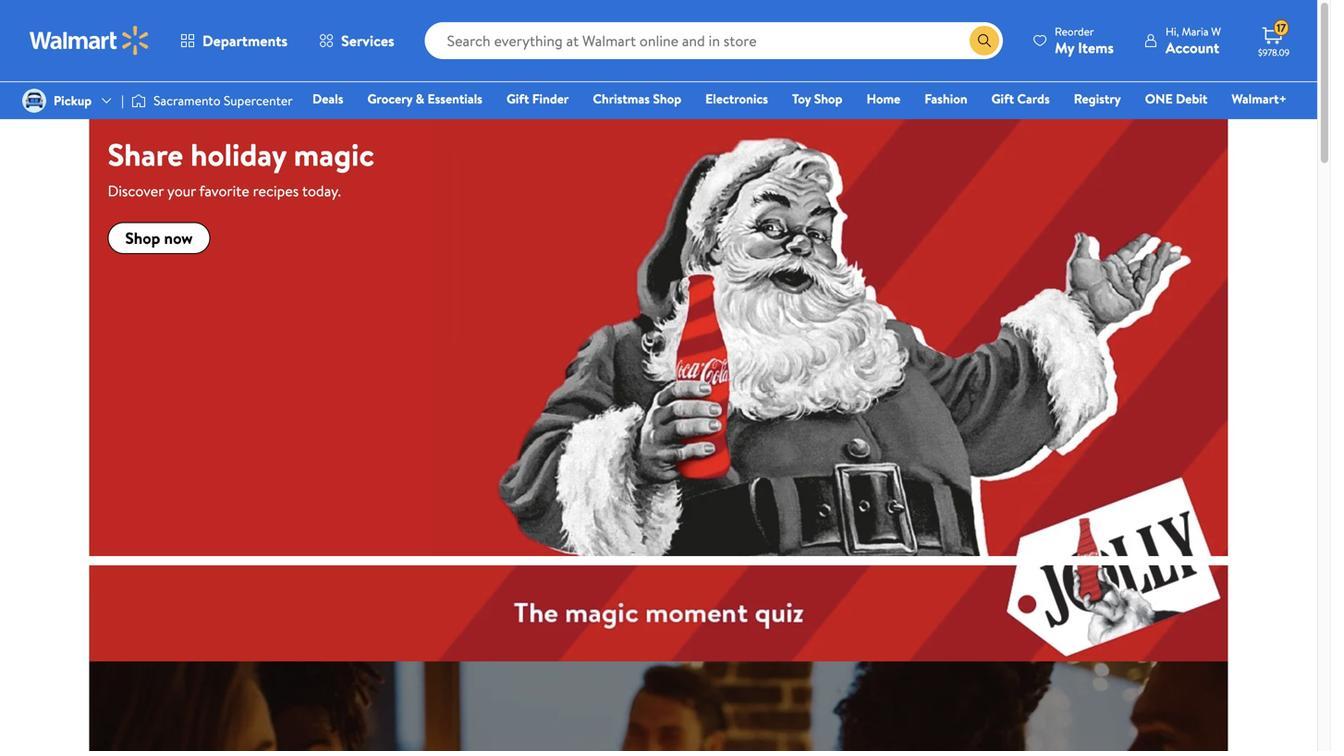 Task type: locate. For each thing, give the bounding box(es) containing it.
christmas
[[593, 90, 650, 108]]

shop for toy shop
[[814, 90, 843, 108]]

items
[[1078, 37, 1114, 58]]

 image
[[131, 92, 146, 110]]

gift inside 'link'
[[992, 90, 1015, 108]]

0 horizontal spatial gift
[[507, 90, 529, 108]]

0 horizontal spatial shop
[[653, 90, 682, 108]]

toy shop
[[793, 90, 843, 108]]

gift finder link
[[498, 89, 577, 109]]

shop
[[653, 90, 682, 108], [814, 90, 843, 108]]

electronics link
[[697, 89, 777, 109]]

shop right toy
[[814, 90, 843, 108]]

gift
[[507, 90, 529, 108], [992, 90, 1015, 108]]

christmas shop
[[593, 90, 682, 108]]

pickup
[[54, 92, 92, 110]]

toy
[[793, 90, 811, 108]]

deals link
[[304, 89, 352, 109]]

1 shop from the left
[[653, 90, 682, 108]]

finder
[[532, 90, 569, 108]]

essentials
[[428, 90, 483, 108]]

gift left cards in the right top of the page
[[992, 90, 1015, 108]]

home
[[867, 90, 901, 108]]

gift for gift cards
[[992, 90, 1015, 108]]

1 gift from the left
[[507, 90, 529, 108]]

sacramento supercenter
[[154, 92, 293, 110]]

registry
[[1074, 90, 1122, 108]]

 image
[[22, 89, 46, 113]]

w
[[1212, 24, 1222, 39]]

services
[[341, 31, 395, 51]]

toy shop link
[[784, 89, 851, 109]]

walmart image
[[30, 26, 150, 55]]

2 gift from the left
[[992, 90, 1015, 108]]

hi,
[[1166, 24, 1180, 39]]

electronics
[[706, 90, 769, 108]]

reorder my items
[[1055, 24, 1114, 58]]

&
[[416, 90, 425, 108]]

grocery & essentials
[[368, 90, 483, 108]]

$978.09
[[1259, 46, 1290, 59]]

gift left finder
[[507, 90, 529, 108]]

1 horizontal spatial shop
[[814, 90, 843, 108]]

gift finder
[[507, 90, 569, 108]]

home link
[[859, 89, 909, 109]]

|
[[121, 92, 124, 110]]

walmart+
[[1232, 90, 1287, 108]]

2 shop from the left
[[814, 90, 843, 108]]

1 horizontal spatial gift
[[992, 90, 1015, 108]]

shop right the christmas
[[653, 90, 682, 108]]



Task type: vqa. For each thing, say whether or not it's contained in the screenshot.
Essentials
yes



Task type: describe. For each thing, give the bounding box(es) containing it.
reorder
[[1055, 24, 1095, 39]]

one debit link
[[1137, 89, 1216, 109]]

departments button
[[165, 18, 303, 63]]

departments
[[203, 31, 288, 51]]

cards
[[1018, 90, 1050, 108]]

fashion
[[925, 90, 968, 108]]

deals
[[313, 90, 344, 108]]

grocery & essentials link
[[359, 89, 491, 109]]

account
[[1166, 37, 1220, 58]]

walmart+ link
[[1224, 89, 1296, 109]]

search icon image
[[978, 33, 992, 48]]

debit
[[1176, 90, 1208, 108]]

shop for christmas shop
[[653, 90, 682, 108]]

one debit
[[1146, 90, 1208, 108]]

gift for gift finder
[[507, 90, 529, 108]]

one
[[1146, 90, 1173, 108]]

services button
[[303, 18, 410, 63]]

gift cards link
[[984, 89, 1059, 109]]

Walmart Site-Wide search field
[[425, 22, 1003, 59]]

maria
[[1182, 24, 1209, 39]]

hi, maria w account
[[1166, 24, 1222, 58]]

17
[[1277, 20, 1287, 36]]

fashion link
[[917, 89, 976, 109]]

registry link
[[1066, 89, 1130, 109]]

sacramento
[[154, 92, 221, 110]]

gift cards
[[992, 90, 1050, 108]]

Search search field
[[425, 22, 1003, 59]]

grocery
[[368, 90, 413, 108]]

christmas shop link
[[585, 89, 690, 109]]

supercenter
[[224, 92, 293, 110]]

my
[[1055, 37, 1075, 58]]



